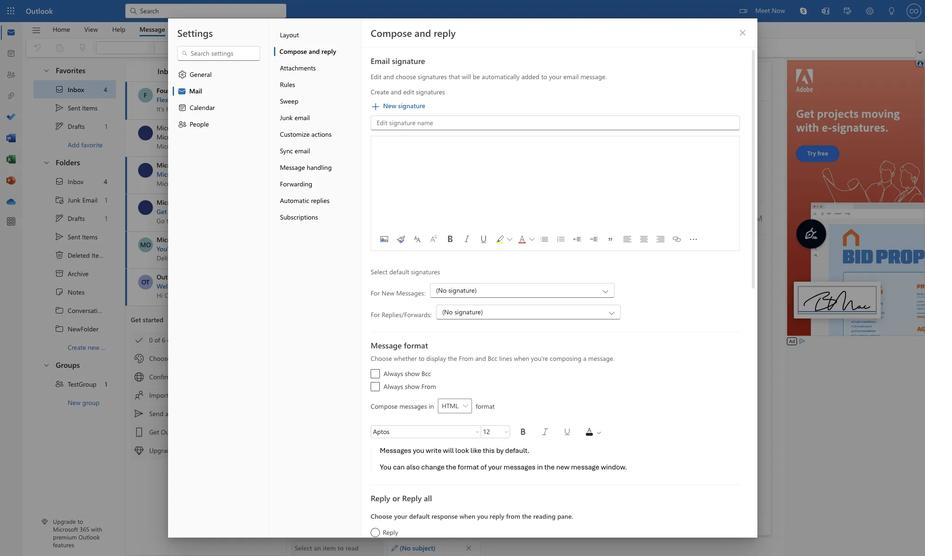 Task type: describe. For each thing, give the bounding box(es) containing it.
four seasons hotels and resorts
[[157, 86, 252, 95]]

new inside outlook team welcome to your new outlook.com account
[[209, 282, 221, 291]]

account down 'microsoft account team microsoft account security info verification'
[[186, 161, 210, 170]]

mail
[[189, 87, 202, 95]]

add
[[68, 140, 79, 149]]

message format element
[[371, 354, 740, 473]]

message for message handling
[[280, 163, 305, 172]]

for for for new messages:
[[371, 289, 380, 297]]

bold (⌘+b) image
[[443, 232, 458, 247]]

group inside microsoft outlook you've joined the testgroup group
[[240, 245, 258, 253]]

a inside list box
[[165, 410, 169, 418]]

book
[[223, 95, 238, 104]]

tab list containing home
[[46, 22, 317, 36]]


[[135, 354, 144, 363]]

and inside message format element
[[475, 354, 486, 363]]

1  tree item from the top
[[34, 80, 116, 99]]

testgroup inside microsoft outlook you've joined the testgroup group
[[209, 245, 238, 253]]

 button down message button
[[147, 41, 155, 54]]

to left know
[[169, 207, 175, 216]]

draw
[[258, 25, 272, 33]]

 inside folders tree item
[[43, 159, 50, 166]]

 inside popup button
[[596, 430, 602, 436]]

to right "how"
[[259, 207, 265, 216]]

2 vertical spatial format
[[458, 463, 479, 472]]

choose your look
[[149, 354, 199, 363]]

compose and reply tab panel
[[361, 18, 758, 556]]

tree inside application
[[34, 172, 127, 357]]

flexible cancellation - book your stay today
[[157, 95, 286, 104]]

0 vertical spatial compose
[[371, 26, 412, 39]]

microsoft outlook you've joined the testgroup group
[[157, 235, 258, 253]]

like
[[470, 446, 481, 456]]

365 for upgrade to microsoft 365 with premium outlook features
[[80, 526, 89, 534]]

decrease indent image
[[570, 232, 585, 247]]

signatures for edit
[[416, 88, 445, 96]]

2  tree item from the top
[[34, 228, 116, 246]]

select for select default signatures
[[371, 268, 387, 276]]

 button right font size text box
[[503, 426, 510, 439]]

1 vertical spatial format
[[476, 402, 495, 411]]

edit
[[403, 88, 414, 96]]

seasons
[[172, 86, 195, 95]]

12:15
[[729, 212, 748, 223]]


[[135, 336, 144, 345]]

message format
[[371, 340, 428, 351]]

create new folder
[[68, 343, 118, 352]]

group inside tree item
[[82, 398, 100, 407]]

reply inside option group
[[490, 512, 504, 521]]

for for for replies/forwards:
[[371, 310, 380, 319]]

you
[[380, 463, 391, 472]]

outlook team image
[[138, 275, 153, 290]]

automatic
[[280, 196, 309, 205]]

 sent items inside favorites tree
[[55, 103, 98, 112]]

item
[[323, 544, 336, 553]]

files image
[[6, 92, 16, 101]]

365 for upgrade to microsoft 365
[[212, 446, 223, 455]]

 (no subject)
[[392, 544, 436, 553]]

 for 
[[178, 120, 187, 129]]

groups
[[56, 360, 80, 370]]

mail image
[[6, 28, 16, 37]]

a inside tab panel
[[583, 354, 586, 363]]

1 horizontal spatial messages
[[504, 463, 536, 472]]

sync
[[280, 146, 293, 155]]

0 horizontal spatial in
[[429, 402, 434, 411]]

excel image
[[6, 155, 16, 164]]

0 horizontal spatial from
[[421, 382, 436, 391]]

 button inside folders tree item
[[38, 154, 54, 171]]

at
[[719, 212, 726, 223]]

added for was
[[262, 170, 280, 179]]

new inside tree item
[[68, 398, 81, 407]]

1 horizontal spatial in
[[537, 463, 543, 472]]

 notes
[[55, 287, 85, 297]]

to inside outlook team welcome to your new outlook.com account
[[186, 282, 192, 291]]

select default signatures
[[371, 268, 440, 276]]

options
[[287, 25, 309, 33]]

insert link (⌘+k) image
[[670, 232, 684, 247]]

import contacts
[[149, 391, 194, 400]]

0 vertical spatial messages
[[399, 402, 427, 411]]


[[181, 50, 188, 57]]

 right font size text box
[[504, 429, 509, 435]]

outlook team welcome to your new outlook.com account
[[157, 273, 285, 291]]

compose and reply inside tab panel
[[371, 26, 456, 39]]

outlook inside microsoft outlook you've joined the testgroup group
[[186, 235, 210, 244]]

mt for microsoft account security info was added
[[141, 166, 150, 175]]

new inside message format element
[[556, 463, 569, 472]]

 for "font color" icon
[[529, 237, 535, 242]]

will inside message format element
[[443, 446, 454, 456]]

handling
[[307, 163, 332, 172]]

the down 
[[544, 463, 555, 472]]

your right know
[[194, 207, 207, 216]]

(no
[[400, 544, 411, 553]]

email inside  junk email
[[82, 196, 98, 204]]

Search settings search field
[[188, 49, 250, 58]]

reply for reply
[[383, 528, 398, 537]]

upgrade to microsoft 365
[[149, 446, 223, 455]]

attachments
[[280, 64, 316, 72]]

outlook inside upgrade to microsoft 365 with premium outlook features
[[78, 534, 100, 541]]

 button up the like
[[474, 426, 481, 439]]


[[178, 103, 187, 112]]

this
[[483, 446, 495, 456]]

and inside the "microsoft get to know your onedrive – how to back up your pc and mobile"
[[316, 207, 327, 216]]

outlook down send a message
[[161, 428, 184, 437]]

microsoft inside microsoft outlook you've joined the testgroup group
[[157, 235, 185, 244]]

Font size text field
[[481, 427, 502, 438]]

 button for highlight image
[[506, 232, 513, 247]]

mobile inside the "microsoft get to know your onedrive – how to back up your pc and mobile"
[[329, 207, 349, 216]]

forwarding button
[[274, 176, 361, 193]]

today
[[268, 95, 286, 104]]

0 vertical spatial signature
[[392, 56, 425, 66]]

features
[[53, 541, 74, 549]]

Font text field
[[371, 427, 473, 438]]

compose and reply heading
[[371, 26, 456, 39]]

onedrive
[[209, 207, 237, 216]]

 down insert button
[[177, 45, 183, 51]]

time
[[174, 373, 186, 381]]

 drafts for 
[[55, 122, 85, 131]]

sent inside favorites tree
[[68, 103, 80, 112]]

 tree item for 
[[34, 209, 116, 228]]

 for  conversation history
[[55, 306, 64, 315]]

compose and reply inside button
[[279, 47, 336, 56]]

show for from
[[405, 382, 420, 391]]

more apps image
[[6, 217, 16, 227]]

create for create new folder
[[68, 343, 86, 352]]

options button
[[280, 22, 316, 36]]

outlook inside outlook team welcome to your new outlook.com account
[[157, 273, 180, 281]]

testgroup inside  testgroup
[[68, 380, 97, 389]]

items inside favorites tree
[[82, 103, 98, 112]]

to inside message format element
[[419, 354, 424, 363]]

0 vertical spatial  button
[[735, 25, 750, 40]]

you inside message format element
[[413, 446, 424, 456]]

pc
[[306, 207, 314, 216]]

favorites tree
[[34, 58, 116, 154]]

reply inside button
[[321, 47, 336, 56]]

reading pane main content
[[287, 58, 785, 556]]

you're
[[531, 354, 548, 363]]

create for create and edit signatures
[[371, 88, 389, 96]]

 button
[[558, 423, 576, 441]]

 button
[[27, 23, 46, 38]]

 inside favorites tree item
[[43, 67, 50, 74]]

Edit signature name text field
[[376, 118, 735, 128]]

reply or reply all
[[371, 493, 432, 503]]


[[135, 446, 144, 456]]

by
[[496, 446, 504, 456]]

 inside favorites tree
[[55, 103, 64, 112]]

whether
[[394, 354, 417, 363]]

0 vertical spatial format
[[404, 340, 428, 351]]

1 horizontal spatial reply
[[434, 26, 456, 39]]

subscriptions
[[280, 213, 318, 222]]

1  tree item from the top
[[34, 99, 116, 117]]

bcc inside button
[[314, 177, 329, 190]]

account up know
[[186, 170, 210, 179]]

Cc text field
[[350, 143, 763, 159]]

subject)
[[413, 544, 436, 553]]

email signature element
[[371, 72, 740, 320]]

 inside reading pane main content
[[466, 545, 472, 552]]

team
[[182, 273, 198, 281]]

meet
[[756, 6, 770, 15]]

items inside  deleted items
[[92, 251, 107, 260]]

font size image
[[426, 232, 441, 247]]

message for message
[[140, 25, 165, 33]]

2 vertical spatial bcc
[[421, 369, 431, 378]]

 button
[[638, 41, 657, 55]]

1 vertical spatial mobile
[[186, 428, 205, 437]]

attachments button
[[274, 60, 361, 76]]

welcome
[[157, 282, 184, 291]]

tags group
[[638, 39, 675, 55]]

1 horizontal spatial from
[[459, 354, 473, 363]]

message for message format
[[371, 340, 402, 351]]

email inside compose and reply tab panel
[[371, 56, 390, 66]]

or
[[392, 493, 400, 503]]

actions
[[311, 130, 331, 139]]

increase indent image
[[587, 232, 601, 247]]

home button
[[46, 22, 77, 36]]

now
[[772, 6, 785, 15]]

1 vertical spatial items
[[82, 232, 98, 241]]

inbox for 1st '' tree item from the bottom of the page
[[68, 177, 84, 186]]

microsoft outlook image
[[138, 238, 153, 252]]

look inside message format element
[[455, 446, 469, 456]]

sync email
[[280, 146, 310, 155]]

when inside option group
[[459, 512, 475, 521]]

to down get outlook mobile
[[176, 446, 182, 455]]


[[55, 287, 64, 297]]

and right edit on the left top
[[383, 72, 394, 81]]

microsoft account team image for microsoft account security info was added
[[138, 163, 153, 178]]

and up the email signature
[[415, 26, 431, 39]]

settings tab list
[[168, 18, 269, 538]]

 button down insert button
[[176, 41, 184, 54]]

reply right or
[[402, 493, 422, 503]]

 left font size text box
[[475, 429, 480, 435]]

was
[[249, 170, 260, 179]]

get outlook mobile
[[149, 428, 205, 437]]

 general
[[178, 70, 211, 79]]

2 4 from the top
[[104, 177, 107, 186]]

application containing cc
[[0, 0, 925, 556]]

choose your default response when you reply from the reading pane. option group
[[371, 510, 740, 555]]

 for 
[[55, 122, 64, 131]]

to inside upgrade to microsoft 365 with premium outlook features
[[78, 518, 83, 526]]

1 for  "tree item" on the left
[[105, 380, 107, 389]]

will inside email signature 'element'
[[462, 72, 471, 81]]

outlook banner
[[0, 0, 925, 22]]

cc
[[316, 144, 327, 157]]

 for highlight image
[[507, 237, 512, 242]]

1 vertical spatial  button
[[462, 542, 475, 555]]

1 for  tree item related to 
[[105, 214, 107, 223]]

window.
[[601, 463, 627, 472]]

look inside the message list no conversations selected list box
[[187, 354, 199, 363]]

font color image
[[515, 232, 530, 247]]

 button inside groups tree item
[[38, 357, 54, 374]]

powerpoint image
[[6, 176, 16, 186]]

your down the automatic
[[291, 207, 305, 216]]

email for junk email
[[294, 113, 310, 122]]

send a message
[[149, 410, 195, 418]]

 tree item
[[34, 375, 116, 393]]

edit
[[371, 72, 381, 81]]

general
[[190, 70, 211, 79]]

get for get started
[[131, 316, 141, 324]]

to inside button
[[338, 544, 344, 553]]

email inside 'element'
[[563, 72, 579, 81]]

inbox heading
[[146, 61, 193, 82]]

0 of 6 complete
[[149, 336, 194, 345]]

microsoft inside the "microsoft get to know your onedrive – how to back up your pc and mobile"
[[157, 198, 185, 207]]

align left image
[[620, 232, 635, 247]]

message button
[[133, 22, 172, 36]]

rules button
[[274, 76, 361, 93]]

ad
[[790, 338, 795, 345]]

email signature
[[371, 56, 425, 66]]

also
[[406, 463, 420, 472]]

and left edit
[[391, 88, 401, 96]]


[[518, 427, 528, 437]]

your inside message format element
[[488, 463, 502, 472]]

 tree item for 
[[34, 117, 116, 135]]

microsoft account team microsoft account security info verification
[[157, 123, 277, 141]]

stay
[[254, 95, 267, 104]]

message list section
[[125, 59, 349, 556]]

 button
[[735, 70, 763, 92]]

microsoft account team image for microsoft account security info verification
[[138, 126, 153, 140]]

default inside email signature 'element'
[[389, 268, 409, 276]]

2 vertical spatial signatures
[[411, 268, 440, 276]]

 inside groups tree item
[[43, 361, 50, 369]]

more formatting options image
[[686, 232, 701, 247]]

bullets (⌘+.) image
[[537, 232, 552, 247]]

message inside message format element
[[571, 463, 599, 472]]

when inside message format element
[[514, 354, 529, 363]]

microsoft image
[[138, 200, 153, 215]]

 button
[[178, 64, 193, 79]]

 inbox inside favorites tree
[[55, 85, 84, 94]]

microsoft get to know your onedrive – how to back up your pc and mobile
[[157, 198, 349, 216]]

up
[[282, 207, 290, 216]]

upgrade for upgrade to microsoft 365 with premium outlook features
[[53, 518, 76, 526]]

font image
[[410, 232, 424, 247]]

add favorite tree item
[[34, 135, 116, 154]]

always show from
[[383, 382, 436, 391]]



Task type: vqa. For each thing, say whether or not it's contained in the screenshot.
bottom the  button
no



Task type: locate. For each thing, give the bounding box(es) containing it.

[[743, 76, 755, 87]]

 tree item
[[34, 246, 116, 264]]

for up for replies/forwards: on the bottom left
[[371, 289, 380, 297]]

1 horizontal spatial group
[[240, 245, 258, 253]]

outlook right premium
[[78, 534, 100, 541]]

outlook up joined
[[186, 235, 210, 244]]

get right the 
[[149, 428, 159, 437]]

select for select an item to read
[[295, 544, 312, 553]]

choose inside option group
[[371, 512, 392, 521]]

 drafts down  tree item
[[55, 214, 85, 223]]

 button
[[657, 41, 675, 55]]

compose and reply up the email signature
[[371, 26, 456, 39]]

will
[[462, 72, 471, 81], [443, 446, 454, 456]]

inbox for second '' tree item from the bottom
[[68, 85, 84, 94]]

added right automatically at right top
[[521, 72, 539, 81]]

 inside tree
[[55, 214, 64, 223]]

 down the  at top
[[739, 29, 746, 36]]

2  from the top
[[55, 177, 64, 186]]

security inside microsoft account team microsoft account security info was added
[[211, 170, 234, 179]]

italic (⌘+i) image
[[459, 232, 474, 247]]

1 always from the top
[[383, 369, 403, 378]]

account down people on the left
[[185, 133, 208, 141]]

-
[[218, 95, 221, 104]]

message up whether
[[371, 340, 402, 351]]

 for 
[[55, 214, 64, 223]]

messages:
[[396, 289, 425, 297]]

show down 'always show bcc'
[[405, 382, 420, 391]]

1 horizontal spatial testgroup
[[209, 245, 238, 253]]

the for joined
[[197, 245, 207, 253]]

your down by
[[488, 463, 502, 472]]

mt
[[141, 129, 150, 137], [141, 166, 150, 175]]

conversation
[[68, 306, 105, 315]]

the inside microsoft outlook you've joined the testgroup group
[[197, 245, 207, 253]]

select inside email signature 'element'
[[371, 268, 387, 276]]

pane.
[[557, 512, 573, 521]]

customize actions button
[[274, 126, 361, 143]]

compose and reply down layout button
[[279, 47, 336, 56]]

2 vertical spatial compose
[[371, 402, 398, 411]]

default inside option group
[[409, 512, 430, 521]]

1  from the top
[[55, 306, 64, 315]]

0 vertical spatial will
[[462, 72, 471, 81]]

0 horizontal spatial of
[[154, 336, 160, 345]]

1 horizontal spatial  button
[[529, 232, 535, 247]]

upgrade for upgrade to microsoft 365
[[149, 446, 174, 455]]

team inside microsoft account team microsoft account security info was added
[[211, 161, 226, 170]]

for left replies/forwards:
[[371, 310, 380, 319]]

1 vertical spatial  drafts
[[55, 214, 85, 223]]

inbox
[[158, 66, 176, 76], [68, 85, 84, 94], [68, 177, 84, 186]]

1 vertical spatial  inbox
[[55, 177, 84, 186]]

four seasons hotels and resorts image
[[138, 88, 153, 103]]

2 drafts from the top
[[68, 214, 85, 223]]

you've
[[157, 245, 175, 253]]

1 vertical spatial group
[[82, 398, 100, 407]]

resorts
[[230, 86, 252, 95]]

create new folder tree item
[[34, 338, 118, 357]]

 inside favorites tree
[[55, 122, 64, 131]]

0 vertical spatial group
[[240, 245, 258, 253]]

email right sync
[[295, 146, 310, 155]]

0 vertical spatial message
[[140, 25, 165, 33]]

1 vertical spatial microsoft account team image
[[138, 163, 153, 178]]

pm
[[751, 212, 763, 223]]

microsoft account team image down four seasons hotels and resorts image
[[138, 126, 153, 140]]

 inside tree
[[55, 177, 64, 186]]

1 vertical spatial always
[[383, 382, 403, 391]]

1
[[105, 122, 107, 131], [105, 196, 107, 204], [105, 214, 107, 223], [105, 380, 107, 389]]

message inside compose and reply tab panel
[[371, 340, 402, 351]]

1 vertical spatial team
[[211, 161, 226, 170]]

security inside 'microsoft account team microsoft account security info verification'
[[210, 133, 231, 141]]

cc button
[[300, 140, 343, 162]]

microsoft
[[157, 123, 184, 132], [157, 133, 184, 141], [157, 161, 185, 170], [157, 170, 185, 179], [157, 198, 185, 207], [157, 235, 185, 244], [183, 446, 210, 455], [53, 526, 78, 534]]

select a conversation checkbox containing mo
[[138, 238, 157, 252]]

message inside button
[[140, 25, 165, 33]]

insert pictures inline image
[[377, 232, 391, 247]]

added right was
[[262, 170, 280, 179]]

 button left "font color" icon
[[506, 232, 513, 247]]

settings heading
[[177, 26, 213, 39]]

1 for 's  tree item
[[105, 122, 107, 131]]

0 horizontal spatial messages
[[399, 402, 427, 411]]

dialog
[[0, 0, 925, 556]]

archive
[[68, 269, 89, 278]]

 button
[[536, 423, 554, 441]]

tab list
[[46, 22, 317, 36]]

show
[[405, 369, 420, 378], [405, 382, 420, 391]]

team for verification
[[210, 123, 224, 132]]

back
[[267, 207, 280, 216]]

the right joined
[[197, 245, 207, 253]]

choose for choose your default response when you reply from the reading pane.
[[371, 512, 392, 521]]

reading
[[533, 512, 556, 521]]

2  tree item from the top
[[34, 320, 116, 338]]

show for bcc
[[405, 369, 420, 378]]

message inside the message list no conversations selected list box
[[170, 410, 195, 418]]

choose down message format
[[371, 354, 392, 363]]

your down team
[[193, 282, 207, 291]]

view button
[[77, 22, 105, 36]]

 down 
[[55, 214, 64, 223]]

1 horizontal spatial junk
[[280, 113, 293, 122]]

message. inside message format element
[[588, 354, 615, 363]]

create inside tree item
[[68, 343, 86, 352]]

1 horizontal spatial upgrade
[[149, 446, 174, 455]]

4 down favorites tree item
[[104, 85, 107, 94]]

1 horizontal spatial 
[[178, 120, 187, 129]]

from right the display
[[459, 354, 473, 363]]

inbox inside favorites tree
[[68, 85, 84, 94]]

1 1 from the top
[[105, 122, 107, 131]]

text
[[232, 25, 243, 33]]

message left window.
[[571, 463, 599, 472]]

lines
[[499, 354, 512, 363]]

favorites tree item
[[34, 62, 116, 80]]

0 horizontal spatial group
[[82, 398, 100, 407]]

 inside "tree item"
[[55, 380, 64, 389]]

0 horizontal spatial compose and reply
[[279, 47, 336, 56]]

choose inside the message list no conversations selected list box
[[149, 354, 171, 363]]

new
[[209, 282, 221, 291], [88, 343, 99, 352], [556, 463, 569, 472]]

tree containing 
[[34, 172, 127, 357]]

0 horizontal spatial a
[[165, 410, 169, 418]]

default up for new messages: on the bottom of page
[[389, 268, 409, 276]]


[[135, 391, 144, 400]]


[[55, 103, 64, 112], [55, 232, 64, 241]]

0 horizontal spatial 
[[507, 237, 512, 242]]

choose for choose your look
[[149, 354, 171, 363]]

1 drafts from the top
[[68, 122, 85, 131]]

reply
[[371, 493, 390, 503], [402, 493, 422, 503], [383, 528, 398, 537]]

security for was
[[211, 170, 234, 179]]

 for  newfolder
[[55, 324, 64, 334]]

0 vertical spatial compose and reply
[[371, 26, 456, 39]]

info
[[233, 133, 244, 141], [236, 170, 247, 179]]

added inside microsoft account team microsoft account security info was added
[[262, 170, 280, 179]]

0 vertical spatial 4
[[104, 85, 107, 94]]

compose inside message format element
[[371, 402, 398, 411]]

new right 
[[383, 101, 396, 110]]

1 vertical spatial a
[[165, 410, 169, 418]]

 drafts up add
[[55, 122, 85, 131]]

2 for from the top
[[371, 310, 380, 319]]

0 horizontal spatial look
[[187, 354, 199, 363]]

1 inside  tree item
[[105, 196, 107, 204]]

upgrade inside the message list no conversations selected list box
[[149, 446, 174, 455]]

items right "deleted"
[[92, 251, 107, 260]]

compose up the email signature
[[371, 26, 412, 39]]

1 vertical spatial select a conversation checkbox
[[138, 275, 157, 290]]

 inside favorites tree
[[55, 85, 64, 94]]

inbox inside inbox 
[[158, 66, 176, 76]]

reply up  on the bottom of the page
[[383, 528, 398, 537]]

started
[[143, 316, 164, 324]]

2 always from the top
[[383, 382, 403, 391]]

drafts inside favorites tree
[[68, 122, 85, 131]]

message
[[140, 25, 165, 33], [280, 163, 305, 172], [371, 340, 402, 351]]

align right image
[[653, 232, 668, 247]]


[[32, 26, 41, 35]]

 right "" button
[[596, 430, 602, 436]]

security for verification
[[210, 133, 231, 141]]

security up microsoft account team microsoft account security info was added
[[210, 133, 231, 141]]

 tree item up  junk email
[[34, 172, 116, 191]]

Select a conversation checkbox
[[138, 200, 157, 215], [138, 275, 157, 290]]

write
[[426, 446, 441, 456]]

the right the display
[[448, 354, 457, 363]]

1  tree item from the top
[[34, 117, 116, 135]]

to inside email signature 'element'
[[541, 72, 547, 81]]

the down 'messages you write will look like this by default.'
[[446, 463, 456, 472]]

1 sent from the top
[[68, 103, 80, 112]]

microsoft account team image
[[138, 126, 153, 140], [138, 163, 153, 178]]

0 horizontal spatial email
[[82, 196, 98, 204]]

 for 1st '' tree item from the bottom of the page
[[55, 177, 64, 186]]

select inside button
[[295, 544, 312, 553]]

 new signature
[[371, 101, 425, 111]]

four
[[157, 86, 170, 95]]

2  button from the left
[[529, 232, 535, 247]]

 inside compose and reply tab panel
[[739, 29, 746, 36]]

document containing settings
[[0, 0, 925, 556]]

2  from the top
[[55, 324, 64, 334]]

0 horizontal spatial new
[[88, 343, 99, 352]]

can
[[393, 463, 405, 472]]

0 vertical spatial microsoft account team image
[[138, 126, 153, 140]]

select a conversation checkbox for microsoft account security info verification
[[138, 126, 157, 140]]

select a conversation checkbox up mo
[[138, 200, 157, 215]]

bcc down the display
[[421, 369, 431, 378]]

6
[[162, 336, 165, 345]]

email for sync email
[[295, 146, 310, 155]]

1 vertical spatial mt
[[141, 166, 150, 175]]

2  from the left
[[529, 237, 535, 242]]

2  from the top
[[55, 214, 64, 223]]

set your advertising preferences image
[[799, 338, 806, 345]]

rules
[[280, 80, 295, 89]]

1 vertical spatial select a conversation checkbox
[[138, 163, 157, 178]]

2 show from the top
[[405, 382, 420, 391]]

1  inbox from the top
[[55, 85, 84, 94]]

 tree item
[[34, 80, 116, 99], [34, 172, 116, 191]]

align center image
[[636, 232, 651, 247]]

1 vertical spatial when
[[459, 512, 475, 521]]

calendar image
[[6, 49, 16, 59]]

drafts for 
[[68, 122, 85, 131]]

junk email
[[280, 113, 310, 122]]

Bcc text field
[[350, 177, 763, 193]]

message list no conversations selected list box
[[125, 82, 349, 556]]

select a conversation checkbox down four seasons hotels and resorts image
[[138, 126, 157, 140]]

0 horizontal spatial message
[[170, 410, 195, 418]]

select a conversation checkbox up ot
[[138, 238, 157, 252]]

0 vertical spatial  tree item
[[34, 80, 116, 99]]

1 vertical spatial 
[[466, 545, 472, 552]]

signatures right edit
[[416, 88, 445, 96]]

1 vertical spatial compose
[[279, 47, 307, 56]]

 tree item down favorites
[[34, 80, 116, 99]]

 inbox down favorites
[[55, 85, 84, 94]]

drafts up add favorite tree item
[[68, 122, 85, 131]]

2 select a conversation checkbox from the top
[[138, 163, 157, 178]]

2 horizontal spatial message
[[371, 340, 402, 351]]

 down message button
[[148, 45, 154, 51]]

the for display
[[448, 354, 457, 363]]

0 horizontal spatial 
[[55, 380, 64, 389]]

0 horizontal spatial junk
[[68, 196, 81, 204]]

basic text group
[[96, 39, 536, 57]]

2 mt from the top
[[141, 166, 150, 175]]

to do image
[[6, 113, 16, 122]]

1  sent items from the top
[[55, 103, 98, 112]]

joined
[[177, 245, 196, 253]]

select a conversation checkbox for microsoft account security info was added
[[138, 163, 157, 178]]

edit and choose signatures that will be automatically added to your email message.
[[371, 72, 607, 81]]

when right lines
[[514, 354, 529, 363]]


[[739, 29, 746, 36], [466, 545, 472, 552]]

outlook up  'button'
[[26, 6, 53, 16]]

format text
[[210, 25, 243, 33]]

0 horizontal spatial select
[[295, 544, 312, 553]]

Message body, press Alt+F10 to exit text field
[[301, 246, 763, 439]]

mt up m
[[141, 166, 150, 175]]

1  tree item from the top
[[34, 301, 127, 320]]

team for was
[[211, 161, 226, 170]]

1 inside  "tree item"
[[105, 380, 107, 389]]

underline (⌘+u) image
[[476, 232, 491, 247]]

folders tree item
[[34, 154, 116, 172]]

inbox up  junk email
[[68, 177, 84, 186]]

0 vertical spatial in
[[429, 402, 434, 411]]

outlook inside outlook banner
[[26, 6, 53, 16]]

added inside email signature 'element'
[[521, 72, 539, 81]]

the inside option group
[[522, 512, 531, 521]]

2  tree item from the top
[[34, 209, 116, 228]]

of down this
[[480, 463, 487, 472]]

 tree item
[[34, 264, 116, 283]]

signature inside  new signature
[[398, 101, 425, 110]]

format text button
[[203, 22, 250, 36]]

left-rail-appbar navigation
[[2, 22, 20, 213]]

1 vertical spatial email
[[82, 196, 98, 204]]

to up to text field
[[541, 72, 547, 81]]

1 vertical spatial message
[[571, 463, 599, 472]]

always for always show bcc
[[383, 369, 403, 378]]

help
[[112, 25, 126, 33]]

0 vertical spatial get
[[157, 207, 167, 216]]

2  sent items from the top
[[55, 232, 98, 241]]

select a conversation checkbox containing m
[[138, 200, 157, 215]]

select a conversation checkbox for get to know your onedrive – how to back up your pc and mobile
[[138, 200, 157, 215]]

junk inside button
[[280, 113, 293, 122]]

1 horizontal spatial create
[[371, 88, 389, 96]]

0 vertical spatial you
[[413, 446, 424, 456]]

select a conversation checkbox for you've joined the testgroup group
[[138, 238, 157, 252]]

get
[[157, 207, 167, 216], [131, 316, 141, 324], [149, 428, 159, 437]]

you inside option group
[[477, 512, 488, 521]]

3 1 from the top
[[105, 214, 107, 223]]

0 vertical spatial info
[[233, 133, 244, 141]]

people image
[[6, 70, 16, 80]]

1 show from the top
[[405, 369, 420, 378]]

0 vertical spatial 
[[178, 120, 187, 129]]

account down calendar
[[185, 123, 208, 132]]

1 vertical spatial look
[[455, 446, 469, 456]]


[[643, 43, 652, 53]]

in down  button
[[537, 463, 543, 472]]

clipboard group
[[28, 39, 92, 57]]

groups tree item
[[34, 357, 116, 375]]

sent up  tree item
[[68, 232, 80, 241]]

numbering (⌘+/) image
[[553, 232, 568, 247]]

in
[[429, 402, 434, 411], [537, 463, 543, 472]]

select a conversation checkbox for welcome to your new outlook.com account
[[138, 275, 157, 290]]

signatures for choose
[[418, 72, 447, 81]]

1 vertical spatial testgroup
[[68, 380, 97, 389]]

message. down include group
[[581, 72, 607, 81]]

0 vertical spatial select
[[371, 268, 387, 276]]

0 vertical spatial drafts
[[68, 122, 85, 131]]

1  from the top
[[55, 122, 64, 131]]

get started
[[131, 316, 164, 324]]

favorite
[[81, 140, 103, 149]]

 tree item up "deleted"
[[34, 228, 116, 246]]

include group
[[567, 39, 634, 57]]

team inside 'microsoft account team microsoft account security info verification'
[[210, 123, 224, 132]]

0 vertical spatial 
[[739, 29, 746, 36]]

1 vertical spatial  tree item
[[34, 209, 116, 228]]

 for second '' tree item from the bottom
[[55, 85, 64, 94]]

your up time
[[172, 354, 185, 363]]

microsoft account team image up m
[[138, 163, 153, 178]]

upgrade
[[149, 446, 174, 455], [53, 518, 76, 526]]

1 vertical spatial signature
[[398, 101, 425, 110]]

0 vertical spatial testgroup
[[209, 245, 238, 253]]

drafts for 
[[68, 214, 85, 223]]

new for for
[[382, 289, 394, 297]]

0 horizontal spatial will
[[443, 446, 454, 456]]

word image
[[6, 134, 16, 143]]

1 vertical spatial email
[[294, 113, 310, 122]]

microsoft inside upgrade to microsoft 365 with premium outlook features
[[53, 526, 78, 534]]

 down 
[[178, 120, 187, 129]]

1 microsoft account team image from the top
[[138, 126, 153, 140]]

new left outlook.com
[[209, 282, 221, 291]]

new group tree item
[[34, 393, 116, 412]]

 tree item
[[34, 301, 127, 320], [34, 320, 116, 338]]

 left bullets (⌘+.) icon
[[529, 237, 535, 242]]

the for change
[[446, 463, 456, 472]]

1 vertical spatial signatures
[[416, 88, 445, 96]]

0 vertical spatial items
[[82, 103, 98, 112]]

 tree item
[[34, 117, 116, 135], [34, 209, 116, 228]]

and inside button
[[309, 47, 320, 56]]

 down groups
[[55, 380, 64, 389]]

0 horizontal spatial added
[[262, 170, 280, 179]]

To text field
[[350, 110, 764, 126]]

 tree item down conversation
[[34, 320, 116, 338]]

1  from the top
[[55, 103, 64, 112]]

0 vertical spatial show
[[405, 369, 420, 378]]

select an item to read button
[[291, 540, 384, 556]]

4 up  tree item
[[104, 177, 107, 186]]

add favorite
[[68, 140, 103, 149]]

0 horizontal spatial mobile
[[186, 428, 205, 437]]

junk down sweep
[[280, 113, 293, 122]]

info inside microsoft account team microsoft account security info was added
[[236, 170, 247, 179]]

insert button
[[172, 22, 202, 36]]

settings
[[177, 26, 213, 39]]

always show bcc
[[383, 369, 431, 378]]

your inside outlook team welcome to your new outlook.com account
[[193, 282, 207, 291]]

your
[[549, 72, 562, 81], [194, 207, 207, 216], [291, 207, 305, 216], [193, 282, 207, 291], [172, 354, 185, 363], [488, 463, 502, 472], [394, 512, 407, 521]]

a right composing
[[583, 354, 586, 363]]

of inside the message list no conversations selected list box
[[154, 336, 160, 345]]

change
[[421, 463, 444, 472]]

group down "how"
[[240, 245, 258, 253]]

dialog containing settings
[[0, 0, 925, 556]]

0 horizontal spatial reply
[[321, 47, 336, 56]]

1  from the top
[[55, 85, 64, 94]]

default down all
[[409, 512, 430, 521]]

0 vertical spatial reply
[[434, 26, 456, 39]]

signatures up messages:
[[411, 268, 440, 276]]

1 down  tree item
[[105, 214, 107, 223]]

info for verification
[[233, 133, 244, 141]]

Compose message format field
[[438, 399, 472, 414]]

new left messages:
[[382, 289, 394, 297]]

upgrade inside upgrade to microsoft 365 with premium outlook features
[[53, 518, 76, 526]]

0 vertical spatial new
[[209, 282, 221, 291]]

info for was
[[236, 170, 247, 179]]

1 vertical spatial show
[[405, 382, 420, 391]]

mobile
[[329, 207, 349, 216], [186, 428, 205, 437]]

signature down edit
[[398, 101, 425, 110]]

formatting options. list box
[[376, 228, 735, 251]]

4
[[104, 85, 107, 94], [104, 177, 107, 186]]

1 vertical spatial  tree item
[[34, 228, 116, 246]]

upgrade right 
[[149, 446, 174, 455]]

2 horizontal spatial bcc
[[488, 354, 497, 363]]


[[563, 427, 572, 437]]

junk right 
[[68, 196, 81, 204]]

0 horizontal spatial message
[[140, 25, 165, 33]]

1 vertical spatial of
[[480, 463, 487, 472]]

Add a subject text field
[[293, 207, 663, 229]]

2  from the top
[[55, 232, 64, 241]]

 button
[[266, 65, 281, 78]]

folder
[[101, 343, 118, 352]]

reply for reply or reply all
[[371, 493, 390, 503]]

Signature text field
[[371, 136, 740, 228]]

always for always show from
[[383, 382, 403, 391]]

 tree item down favorites tree item
[[34, 99, 116, 117]]

f
[[144, 91, 147, 99]]

0 vertical spatial a
[[583, 354, 586, 363]]

1  from the left
[[507, 237, 512, 242]]

1 vertical spatial  sent items
[[55, 232, 98, 241]]

1 select a conversation checkbox from the top
[[138, 126, 157, 140]]

1 horizontal spatial a
[[583, 354, 586, 363]]

create inside email signature 'element'
[[371, 88, 389, 96]]

from
[[506, 512, 520, 521]]

2 sent from the top
[[68, 232, 80, 241]]

account inside outlook team welcome to your new outlook.com account
[[262, 282, 285, 291]]

2  inbox from the top
[[55, 177, 84, 186]]

your inside option group
[[394, 512, 407, 521]]

 tree item
[[34, 283, 116, 301]]

calendar
[[190, 103, 215, 112]]

format
[[404, 340, 428, 351], [476, 402, 495, 411], [458, 463, 479, 472]]

 sent items down favorites tree item
[[55, 103, 98, 112]]

mt down four seasons hotels and resorts image
[[141, 129, 150, 137]]

0 vertical spatial inbox
[[158, 66, 176, 76]]

info inside 'microsoft account team microsoft account security info verification'
[[233, 133, 244, 141]]

Select a conversation checkbox
[[138, 126, 157, 140], [138, 163, 157, 178], [138, 238, 157, 252]]

reply left from
[[490, 512, 504, 521]]

1 vertical spatial upgrade
[[53, 518, 76, 526]]

1 inside favorites tree
[[105, 122, 107, 131]]

0 vertical spatial mobile
[[329, 207, 349, 216]]

1  drafts from the top
[[55, 122, 85, 131]]

0 vertical spatial 
[[55, 103, 64, 112]]

1 vertical spatial from
[[421, 382, 436, 391]]

highlight image
[[493, 232, 507, 247]]

4 inside favorites tree
[[104, 85, 107, 94]]

and up flexible cancellation - book your stay today
[[217, 86, 228, 95]]

new down  "tree item" on the left
[[68, 398, 81, 407]]

document
[[0, 0, 925, 556]]

onedrive image
[[6, 198, 16, 207]]

1 horizontal spatial message
[[280, 163, 305, 172]]

be
[[473, 72, 480, 81]]

0 vertical spatial junk
[[280, 113, 293, 122]]

 for  testgroup
[[55, 380, 64, 389]]

select a conversation checkbox containing ot
[[138, 275, 157, 290]]

reply left or
[[371, 493, 390, 503]]

added for automatically
[[521, 72, 539, 81]]

message. inside email signature 'element'
[[581, 72, 607, 81]]

automatic replies button
[[274, 193, 361, 209]]

email inside button
[[295, 146, 310, 155]]

 drafts for 
[[55, 214, 85, 223]]

team right people on the left
[[210, 123, 224, 132]]

junk inside  junk email
[[68, 196, 81, 204]]

get for get outlook mobile
[[149, 428, 159, 437]]

 button left favorites
[[38, 62, 54, 79]]

account
[[185, 123, 208, 132], [185, 133, 208, 141], [186, 161, 210, 170], [186, 170, 210, 179], [262, 282, 285, 291]]

0 vertical spatial when
[[514, 354, 529, 363]]

new inside tree item
[[88, 343, 99, 352]]

2 vertical spatial select a conversation checkbox
[[138, 238, 157, 252]]

new for 
[[383, 101, 396, 110]]

 button inside favorites tree item
[[38, 62, 54, 79]]

 button left bullets (⌘+.) icon
[[529, 232, 535, 247]]

 tree item
[[34, 191, 116, 209]]

1 vertical spatial 
[[55, 214, 64, 223]]

mobile up upgrade to microsoft 365 at the bottom of page
[[186, 428, 205, 437]]

tree
[[34, 172, 127, 357]]

your down reply or reply all
[[394, 512, 407, 521]]

 tree item
[[34, 99, 116, 117], [34, 228, 116, 246]]

1 select a conversation checkbox from the top
[[138, 200, 157, 215]]

365 inside the message list no conversations selected list box
[[212, 446, 223, 455]]

3 select a conversation checkbox from the top
[[138, 238, 157, 252]]


[[55, 122, 64, 131], [55, 214, 64, 223]]

forwarding
[[280, 180, 312, 188]]

that
[[449, 72, 460, 81]]

2  tree item from the top
[[34, 172, 116, 191]]

premium features image
[[41, 519, 48, 526]]

1 horizontal spatial select
[[371, 268, 387, 276]]

1 for  tree item
[[105, 196, 107, 204]]

an
[[314, 544, 321, 553]]

1 horizontal spatial 
[[739, 29, 746, 36]]

choose for choose whether to display the from and bcc lines when you're composing a message.
[[371, 354, 392, 363]]


[[178, 70, 187, 79]]

2 vertical spatial items
[[92, 251, 107, 260]]

inbox left the 
[[158, 66, 176, 76]]

 inside settings tab list
[[178, 120, 187, 129]]

get inside the "microsoft get to know your onedrive – how to back up your pc and mobile"
[[157, 207, 167, 216]]

 button for "font color" icon
[[529, 232, 535, 247]]

 inbox
[[55, 85, 84, 94], [55, 177, 84, 186]]

get left started
[[131, 316, 141, 324]]

outlook up welcome
[[157, 273, 180, 281]]

4 1 from the top
[[105, 380, 107, 389]]

your inside email signature 'element'
[[549, 72, 562, 81]]

2 select a conversation checkbox from the top
[[138, 275, 157, 290]]

2  drafts from the top
[[55, 214, 85, 223]]

1 vertical spatial get
[[131, 316, 141, 324]]

mt for microsoft account security info verification
[[141, 129, 150, 137]]

1 vertical spatial 
[[55, 380, 64, 389]]

select up for new messages: on the bottom of page
[[371, 268, 387, 276]]


[[181, 67, 190, 76]]

quote image
[[603, 232, 618, 247]]

of inside message format element
[[480, 463, 487, 472]]

sync email button
[[274, 143, 361, 159]]

automatically
[[482, 72, 520, 81]]

1 horizontal spatial new
[[209, 282, 221, 291]]

1 mt from the top
[[141, 129, 150, 137]]

1 for from the top
[[371, 289, 380, 297]]

2 microsoft account team image from the top
[[138, 163, 153, 178]]

1 4 from the top
[[104, 85, 107, 94]]

1 vertical spatial new
[[382, 289, 394, 297]]

365 inside upgrade to microsoft 365 with premium outlook features
[[80, 526, 89, 534]]

2 1 from the top
[[105, 196, 107, 204]]

format painter image
[[393, 232, 408, 247]]

1 vertical spatial in
[[537, 463, 543, 472]]

0 vertical spatial upgrade
[[149, 446, 174, 455]]

 button down choose your default response when you reply from the reading pane.
[[462, 542, 475, 555]]

1  button from the left
[[506, 232, 513, 247]]

 tree item up add
[[34, 117, 116, 135]]

compose inside button
[[279, 47, 307, 56]]

application
[[0, 0, 925, 556]]

your
[[239, 95, 253, 104]]



